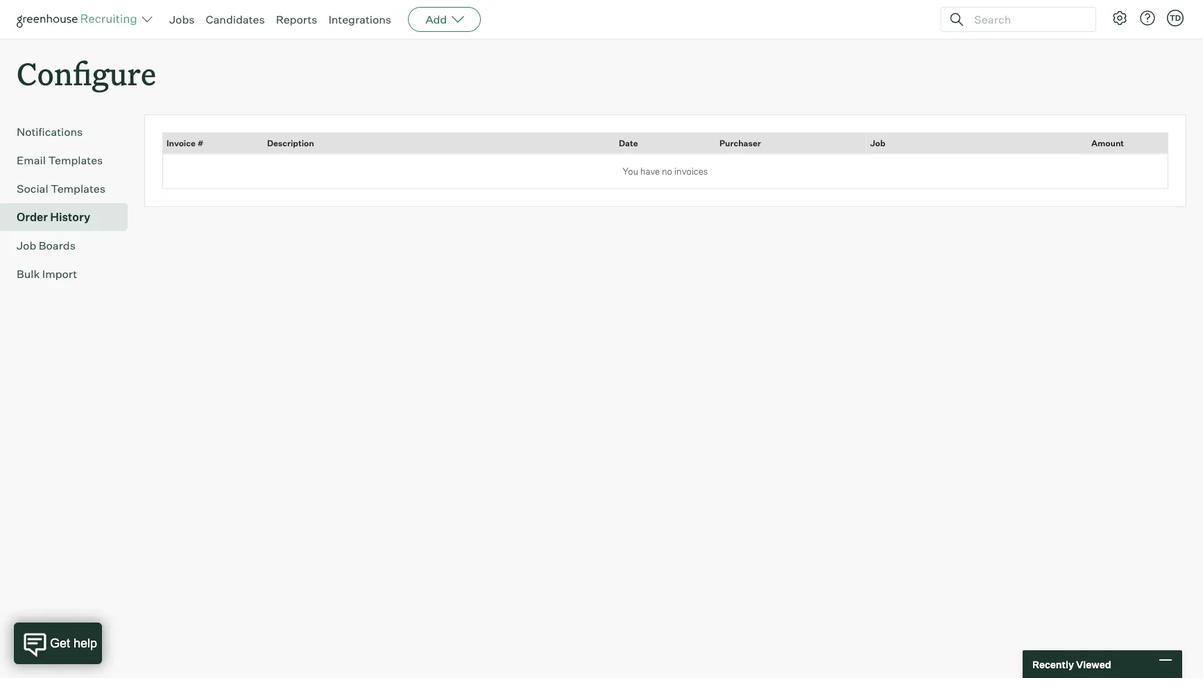 Task type: describe. For each thing, give the bounding box(es) containing it.
templates for email templates
[[48, 154, 103, 167]]

email templates
[[17, 154, 103, 167]]

bulk import
[[17, 267, 77, 281]]

candidates
[[206, 12, 265, 26]]

candidates link
[[206, 12, 265, 26]]

boards
[[39, 239, 76, 253]]

notifications
[[17, 125, 83, 139]]

greenhouse recruiting image
[[17, 11, 142, 28]]

td button
[[1165, 7, 1187, 29]]

configure image
[[1112, 10, 1129, 26]]

add button
[[408, 7, 481, 32]]

history
[[50, 210, 90, 224]]

description
[[267, 138, 314, 149]]

date
[[619, 138, 638, 149]]

integrations
[[329, 12, 392, 26]]

order
[[17, 210, 48, 224]]

job boards
[[17, 239, 76, 253]]

reports
[[276, 12, 317, 26]]

job for job boards
[[17, 239, 36, 253]]

bulk
[[17, 267, 40, 281]]

td button
[[1167, 10, 1184, 26]]

email
[[17, 154, 46, 167]]

order history
[[17, 210, 90, 224]]

import
[[42, 267, 77, 281]]

job boards link
[[17, 238, 122, 254]]

invoices
[[674, 166, 708, 177]]

job for job
[[871, 138, 886, 149]]



Task type: locate. For each thing, give the bounding box(es) containing it.
#
[[197, 138, 204, 149]]

bulk import link
[[17, 266, 122, 283]]

0 vertical spatial job
[[871, 138, 886, 149]]

add
[[426, 12, 447, 26]]

Search text field
[[971, 9, 1083, 29]]

social templates
[[17, 182, 105, 196]]

you have no invoices
[[623, 166, 708, 177]]

notifications link
[[17, 124, 122, 140]]

email templates link
[[17, 152, 122, 169]]

order history link
[[17, 209, 122, 226]]

configure
[[17, 53, 156, 94]]

invoice #
[[167, 138, 204, 149]]

jobs link
[[169, 12, 195, 26]]

recently viewed
[[1033, 659, 1112, 671]]

invoice
[[167, 138, 196, 149]]

job
[[871, 138, 886, 149], [17, 239, 36, 253]]

templates
[[48, 154, 103, 167], [51, 182, 105, 196]]

0 vertical spatial templates
[[48, 154, 103, 167]]

templates for social templates
[[51, 182, 105, 196]]

recently
[[1033, 659, 1074, 671]]

no
[[662, 166, 673, 177]]

viewed
[[1076, 659, 1112, 671]]

1 horizontal spatial job
[[871, 138, 886, 149]]

you
[[623, 166, 638, 177]]

social templates link
[[17, 181, 122, 197]]

job inside "link"
[[17, 239, 36, 253]]

1 vertical spatial templates
[[51, 182, 105, 196]]

0 horizontal spatial job
[[17, 239, 36, 253]]

templates up the history
[[51, 182, 105, 196]]

1 vertical spatial job
[[17, 239, 36, 253]]

td
[[1170, 13, 1181, 23]]

templates up social templates 'link'
[[48, 154, 103, 167]]

jobs
[[169, 12, 195, 26]]

amount
[[1092, 138, 1124, 149]]

social
[[17, 182, 48, 196]]

purchaser
[[720, 138, 761, 149]]

have
[[640, 166, 660, 177]]

reports link
[[276, 12, 317, 26]]

templates inside 'link'
[[51, 182, 105, 196]]

integrations link
[[329, 12, 392, 26]]



Task type: vqa. For each thing, say whether or not it's contained in the screenshot.
Date
yes



